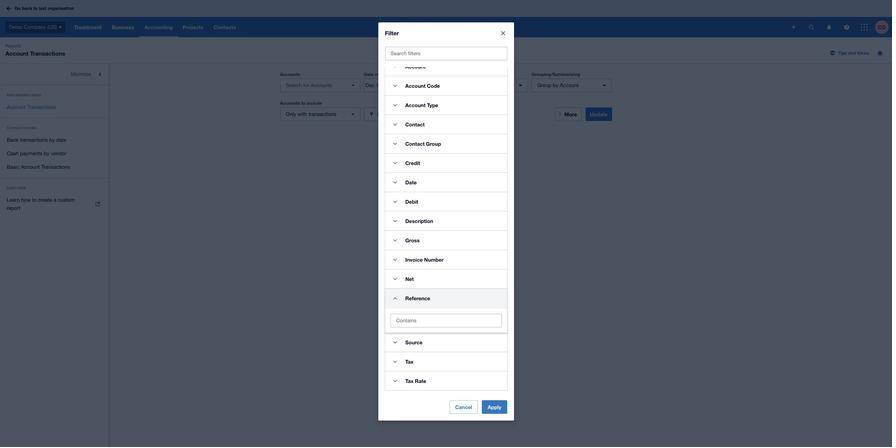 Task type: vqa. For each thing, say whether or not it's contained in the screenshot.
the top BY
yes



Task type: describe. For each thing, give the bounding box(es) containing it.
rate
[[415, 378, 426, 385]]

accounts to include
[[280, 100, 322, 106]]

more
[[565, 111, 577, 117]]

transactions for reports account transactions
[[30, 50, 65, 57]]

filter button
[[364, 108, 444, 121]]

filter inside dialog
[[385, 30, 399, 37]]

account inside group by account popup button
[[560, 82, 579, 88]]

source
[[405, 340, 423, 346]]

cancel button
[[450, 401, 478, 414]]

create
[[38, 197, 52, 203]]

go back to last organisation
[[15, 6, 74, 11]]

learn for learn how to create a custom report
[[7, 197, 20, 203]]

date
[[56, 137, 66, 143]]

invoice number
[[405, 257, 444, 263]]

to for go back to last organisation
[[33, 6, 38, 11]]

tips
[[838, 50, 847, 56]]

gross
[[405, 238, 420, 244]]

tips and tricks
[[838, 50, 869, 56]]

credit
[[405, 160, 420, 166]]

month
[[399, 72, 412, 77]]

formats
[[23, 126, 36, 130]]

by for vendor
[[44, 151, 49, 156]]

cash payments by vendor link
[[0, 147, 109, 161]]

more
[[17, 186, 26, 190]]

group by account button
[[532, 79, 612, 92]]

expand image for credit
[[388, 157, 402, 170]]

expand image for source
[[388, 336, 402, 350]]

co button
[[875, 17, 892, 37]]

update
[[590, 111, 608, 117]]

go
[[15, 6, 21, 11]]

basic
[[7, 164, 19, 170]]

:
[[387, 72, 388, 77]]

account type
[[405, 102, 438, 108]]

update button
[[586, 108, 612, 121]]

account transactions
[[7, 104, 56, 110]]

account left type
[[405, 102, 426, 108]]

minimize button
[[0, 68, 109, 81]]

date for date
[[405, 180, 417, 186]]

expand image for account type
[[388, 99, 402, 112]]

expand image for invoice number
[[388, 253, 402, 267]]

back
[[22, 6, 32, 11]]

svg image inside demo company (us) popup button
[[59, 26, 62, 28]]

accounts for accounts
[[280, 72, 300, 77]]

apply
[[488, 404, 501, 411]]

1 horizontal spatial report
[[31, 93, 41, 97]]

common formats
[[7, 126, 36, 130]]

type
[[427, 102, 438, 108]]

1 vertical spatial to
[[301, 100, 306, 106]]

reference
[[405, 296, 430, 302]]

bank transactions by date
[[7, 137, 66, 143]]

go back to last organisation link
[[4, 2, 78, 15]]

standard
[[15, 93, 30, 97]]

only
[[286, 111, 296, 117]]

Select start date field
[[364, 79, 397, 92]]

expand image for debit
[[388, 195, 402, 209]]

expand image for contact
[[388, 118, 402, 131]]

account code
[[405, 83, 440, 89]]

include
[[307, 100, 322, 106]]

columns
[[448, 72, 466, 77]]

expand image for date
[[388, 176, 402, 189]]

group inside popup button
[[537, 82, 552, 88]]

expand image for tax rate
[[388, 375, 402, 388]]

learn how to create a custom report
[[7, 197, 75, 211]]

cancel
[[455, 404, 472, 411]]

svg image
[[844, 25, 849, 30]]

a
[[54, 197, 56, 203]]

accounts for accounts to include
[[280, 100, 300, 106]]

account up month
[[405, 64, 426, 70]]

by for date
[[49, 137, 55, 143]]

with
[[298, 111, 307, 117]]

description
[[405, 218, 433, 224]]

apply button
[[482, 401, 507, 414]]

learn for learn more
[[7, 186, 16, 190]]

bank
[[7, 137, 18, 143]]

basic account transactions
[[7, 164, 70, 170]]

number
[[424, 257, 444, 263]]

account inside "basic account transactions" link
[[21, 164, 40, 170]]

co
[[878, 24, 886, 30]]

Contains field
[[391, 315, 501, 328]]

xero standard report
[[7, 93, 41, 97]]

tax for tax
[[405, 359, 414, 365]]

minimize
[[71, 71, 91, 77]]

debit
[[405, 199, 418, 205]]



Task type: locate. For each thing, give the bounding box(es) containing it.
2 tax from the top
[[405, 378, 414, 385]]

report inside learn how to create a custom report
[[7, 205, 20, 211]]

range
[[375, 72, 387, 77]]

by down grouping/summarizing
[[553, 82, 559, 88]]

account inside reports account transactions
[[5, 50, 28, 57]]

demo company (us) button
[[0, 17, 69, 37]]

contact down filter button
[[405, 122, 425, 128]]

0 vertical spatial by
[[553, 82, 559, 88]]

filter dialog
[[378, 22, 514, 421]]

2 vertical spatial transactions
[[41, 164, 70, 170]]

filter
[[385, 30, 399, 37], [377, 111, 390, 117]]

6 expand image from the top
[[388, 195, 402, 209]]

5 expand image from the top
[[388, 176, 402, 189]]

2 vertical spatial by
[[44, 151, 49, 156]]

grouping/summarizing
[[532, 72, 580, 77]]

account down reports link
[[5, 50, 28, 57]]

2 expand image from the top
[[388, 79, 402, 93]]

group inside filter dialog
[[426, 141, 441, 147]]

1 vertical spatial tax
[[405, 378, 414, 385]]

1 accounts from the top
[[280, 72, 300, 77]]

1 horizontal spatial transactions
[[309, 111, 336, 117]]

common
[[7, 126, 22, 130]]

2 expand image from the top
[[388, 118, 402, 131]]

expand image for gross
[[388, 234, 402, 247]]

only with transactions
[[286, 111, 336, 117]]

1 vertical spatial transactions
[[27, 104, 56, 110]]

0 horizontal spatial group
[[426, 141, 441, 147]]

1 vertical spatial by
[[49, 137, 55, 143]]

0 vertical spatial date
[[364, 72, 374, 77]]

account down xero
[[7, 104, 26, 110]]

9 expand image from the top
[[388, 273, 402, 286]]

transactions inside reports account transactions
[[30, 50, 65, 57]]

1 vertical spatial group
[[426, 141, 441, 147]]

date inside filter dialog
[[405, 180, 417, 186]]

by
[[553, 82, 559, 88], [49, 137, 55, 143], [44, 151, 49, 156]]

tricks
[[857, 50, 869, 56]]

2 vertical spatial to
[[32, 197, 37, 203]]

transactions
[[309, 111, 336, 117], [20, 137, 48, 143]]

tax for tax rate
[[405, 378, 414, 385]]

0 vertical spatial tax
[[405, 359, 414, 365]]

1 learn from the top
[[7, 186, 16, 190]]

accounts
[[280, 72, 300, 77], [280, 100, 300, 106]]

1 vertical spatial accounts
[[280, 100, 300, 106]]

1 vertical spatial report
[[7, 205, 20, 211]]

0 horizontal spatial transactions
[[20, 137, 48, 143]]

expand image
[[388, 99, 402, 112], [388, 118, 402, 131], [388, 234, 402, 247], [388, 355, 402, 369], [388, 375, 402, 388]]

1 vertical spatial learn
[[7, 197, 20, 203]]

2 learn from the top
[[7, 197, 20, 203]]

expand image for contact group
[[388, 137, 402, 151]]

transactions down "formats"
[[20, 137, 48, 143]]

contact for contact group
[[405, 141, 425, 147]]

1 horizontal spatial group
[[537, 82, 552, 88]]

0 vertical spatial transactions
[[30, 50, 65, 57]]

transactions down xero standard report
[[27, 104, 56, 110]]

to inside co "banner"
[[33, 6, 38, 11]]

reports
[[5, 43, 21, 49]]

expand image for account
[[388, 60, 402, 73]]

0 horizontal spatial report
[[7, 205, 20, 211]]

transactions inside "link"
[[20, 137, 48, 143]]

learn
[[7, 186, 16, 190], [7, 197, 20, 203]]

report
[[31, 93, 41, 97], [7, 205, 20, 211]]

invoice
[[405, 257, 423, 263]]

filter inside button
[[377, 111, 390, 117]]

1 contact from the top
[[405, 122, 425, 128]]

1 horizontal spatial date
[[405, 180, 417, 186]]

0 vertical spatial filter
[[385, 30, 399, 37]]

co banner
[[0, 0, 892, 37]]

expand image
[[388, 60, 402, 73], [388, 79, 402, 93], [388, 137, 402, 151], [388, 157, 402, 170], [388, 176, 402, 189], [388, 195, 402, 209], [388, 215, 402, 228], [388, 253, 402, 267], [388, 273, 402, 286], [388, 336, 402, 350]]

code
[[427, 83, 440, 89]]

how
[[21, 197, 31, 203]]

learn left more
[[7, 186, 16, 190]]

date left range on the left of page
[[364, 72, 374, 77]]

Select end date field
[[398, 79, 431, 92]]

transactions for basic account transactions
[[41, 164, 70, 170]]

4 expand image from the top
[[388, 355, 402, 369]]

accounts up only
[[280, 100, 300, 106]]

to for learn how to create a custom report
[[32, 197, 37, 203]]

custom
[[58, 197, 75, 203]]

0 vertical spatial group
[[537, 82, 552, 88]]

contact for contact
[[405, 122, 425, 128]]

net
[[405, 276, 414, 282]]

account inside account transactions link
[[7, 104, 26, 110]]

group by account
[[537, 82, 579, 88]]

by left date
[[49, 137, 55, 143]]

reports link
[[3, 43, 24, 50]]

date range : this month
[[364, 72, 412, 77]]

contact
[[405, 122, 425, 128], [405, 141, 425, 147]]

7 expand image from the top
[[388, 215, 402, 228]]

by left vendor on the top left of the page
[[44, 151, 49, 156]]

1 expand image from the top
[[388, 99, 402, 112]]

date
[[364, 72, 374, 77], [405, 180, 417, 186]]

company
[[24, 24, 46, 30]]

learn more
[[7, 186, 26, 190]]

demo company (us)
[[9, 24, 57, 30]]

0 vertical spatial to
[[33, 6, 38, 11]]

demo
[[9, 24, 22, 30]]

1 vertical spatial transactions
[[20, 137, 48, 143]]

1 vertical spatial filter
[[377, 111, 390, 117]]

0 vertical spatial learn
[[7, 186, 16, 190]]

cash
[[7, 151, 19, 156]]

to inside learn how to create a custom report
[[32, 197, 37, 203]]

learn how to create a custom report link
[[0, 193, 109, 215]]

report up account transactions
[[31, 93, 41, 97]]

2 contact from the top
[[405, 141, 425, 147]]

Search filters field
[[385, 47, 507, 60]]

transactions down cash payments by vendor link
[[41, 164, 70, 170]]

to right how
[[32, 197, 37, 203]]

3 expand image from the top
[[388, 137, 402, 151]]

expand image for tax
[[388, 355, 402, 369]]

10 expand image from the top
[[388, 336, 402, 350]]

5 expand image from the top
[[388, 375, 402, 388]]

0 horizontal spatial date
[[364, 72, 374, 77]]

expand image for net
[[388, 273, 402, 286]]

learn inside learn how to create a custom report
[[7, 197, 20, 203]]

date up debit
[[405, 180, 417, 186]]

0 vertical spatial report
[[31, 93, 41, 97]]

tax rate
[[405, 378, 426, 385]]

(us)
[[47, 24, 57, 30]]

transactions down 'include'
[[309, 111, 336, 117]]

expand image for account code
[[388, 79, 402, 93]]

report down learn more
[[7, 205, 20, 211]]

payments
[[20, 151, 42, 156]]

group
[[537, 82, 552, 88], [426, 141, 441, 147]]

tips and tricks button
[[826, 48, 873, 58]]

and
[[848, 50, 856, 56]]

collapse image
[[388, 292, 402, 306]]

tax down source
[[405, 359, 414, 365]]

1 tax from the top
[[405, 359, 414, 365]]

0 vertical spatial transactions
[[309, 111, 336, 117]]

organisation
[[48, 6, 74, 11]]

accounts up accounts to include
[[280, 72, 300, 77]]

0 vertical spatial contact
[[405, 122, 425, 128]]

by inside "link"
[[49, 137, 55, 143]]

expand image for description
[[388, 215, 402, 228]]

to left last
[[33, 6, 38, 11]]

last
[[39, 6, 46, 11]]

4 expand image from the top
[[388, 157, 402, 170]]

vendor
[[51, 151, 66, 156]]

bank transactions by date link
[[0, 133, 109, 147]]

learn down learn more
[[7, 197, 20, 203]]

basic account transactions link
[[0, 161, 109, 174]]

0 vertical spatial accounts
[[280, 72, 300, 77]]

to left 'include'
[[301, 100, 306, 106]]

tax
[[405, 359, 414, 365], [405, 378, 414, 385]]

xero
[[7, 93, 14, 97]]

date for date range : this month
[[364, 72, 374, 77]]

close image
[[496, 27, 510, 40]]

account down grouping/summarizing
[[560, 82, 579, 88]]

account transactions link
[[0, 100, 109, 114]]

more button
[[555, 108, 582, 121]]

account down the payments on the top
[[21, 164, 40, 170]]

account
[[5, 50, 28, 57], [405, 64, 426, 70], [560, 82, 579, 88], [405, 83, 426, 89], [405, 102, 426, 108], [7, 104, 26, 110], [21, 164, 40, 170]]

3 expand image from the top
[[388, 234, 402, 247]]

1 expand image from the top
[[388, 60, 402, 73]]

svg image inside the go back to last organisation link
[[6, 6, 11, 11]]

to
[[33, 6, 38, 11], [301, 100, 306, 106], [32, 197, 37, 203]]

only with transactions button
[[280, 108, 361, 121]]

transactions
[[30, 50, 65, 57], [27, 104, 56, 110], [41, 164, 70, 170]]

this
[[390, 72, 398, 77]]

contact group
[[405, 141, 441, 147]]

account down month
[[405, 83, 426, 89]]

8 expand image from the top
[[388, 253, 402, 267]]

reports account transactions
[[5, 43, 65, 57]]

1 vertical spatial date
[[405, 180, 417, 186]]

svg image
[[6, 6, 11, 11], [861, 24, 868, 31], [809, 25, 814, 30], [827, 25, 831, 30], [792, 25, 796, 29], [59, 26, 62, 28]]

1 vertical spatial contact
[[405, 141, 425, 147]]

tax left rate
[[405, 378, 414, 385]]

contact up credit
[[405, 141, 425, 147]]

by inside popup button
[[553, 82, 559, 88]]

transactions inside popup button
[[309, 111, 336, 117]]

2 accounts from the top
[[280, 100, 300, 106]]

transactions up minimize button on the top left
[[30, 50, 65, 57]]

cash payments by vendor
[[7, 151, 66, 156]]



